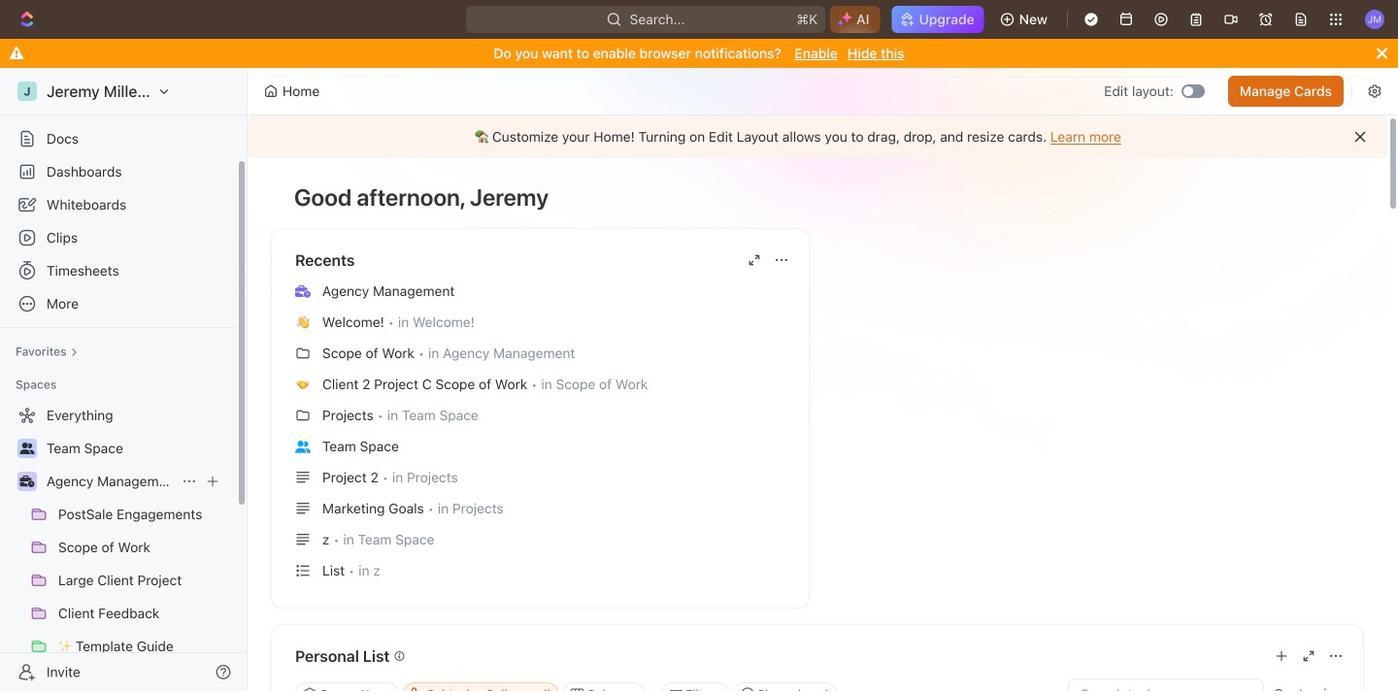 Task type: describe. For each thing, give the bounding box(es) containing it.
user group image inside 'tree'
[[20, 443, 34, 454]]

1 horizontal spatial user group image
[[295, 441, 311, 453]]

business time image
[[20, 476, 34, 488]]

tree inside the sidebar navigation
[[8, 400, 228, 691]]

jeremy miller's workspace, , element
[[17, 82, 37, 101]]

business time image
[[295, 285, 311, 298]]



Task type: locate. For each thing, give the bounding box(es) containing it.
sidebar navigation
[[0, 68, 252, 691]]

alert
[[248, 116, 1388, 158]]

tree
[[8, 400, 228, 691]]

0 horizontal spatial user group image
[[20, 443, 34, 454]]

user group image
[[295, 441, 311, 453], [20, 443, 34, 454]]



Task type: vqa. For each thing, say whether or not it's contained in the screenshot.
tree within the Sidebar navigation
yes



